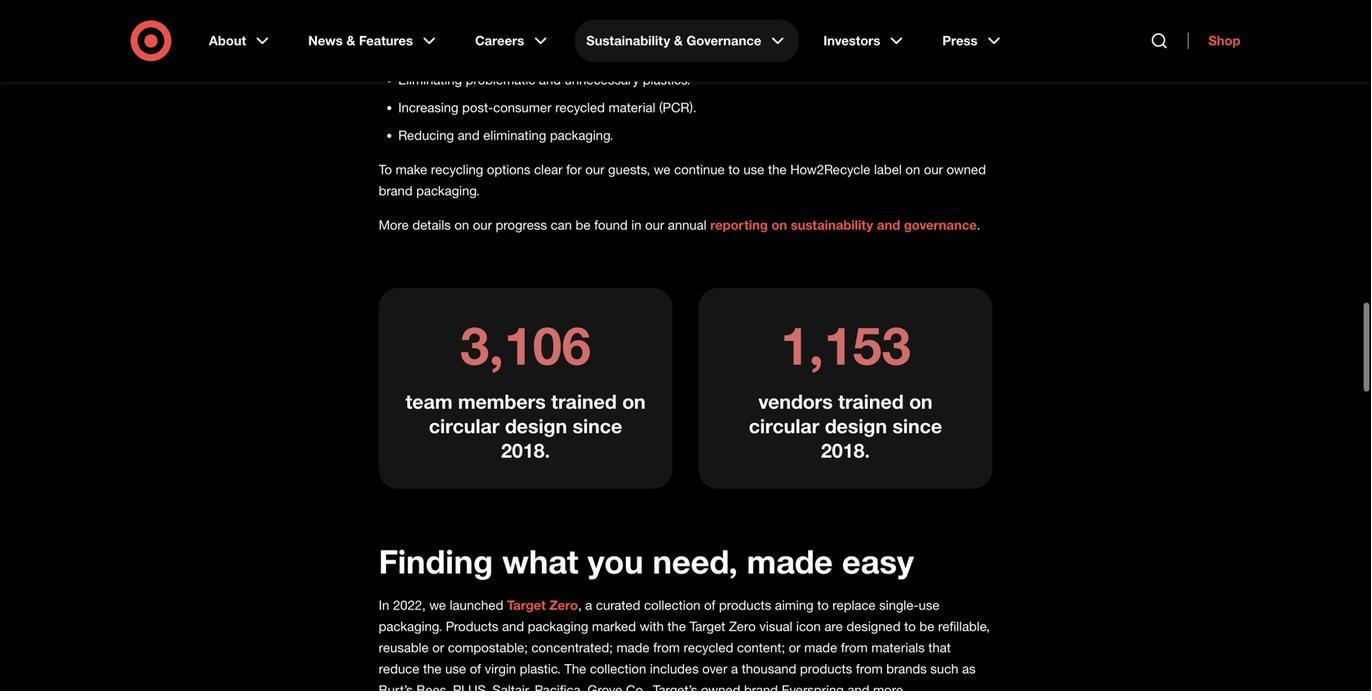 Task type: vqa. For each thing, say whether or not it's contained in the screenshot.
THE WE in To make recycling options clear for our guests, we continue to use the How2Recycle label on our owned brand packaging.
yes



Task type: locate. For each thing, give the bounding box(es) containing it.
1 vertical spatial brand
[[744, 682, 778, 691]]

be
[[576, 217, 591, 233], [919, 619, 935, 634]]

0 vertical spatial products
[[719, 597, 771, 613]]

we right 2022,
[[429, 597, 446, 613]]

& up plastics. on the top
[[674, 33, 683, 49]]

1 vertical spatial target
[[690, 619, 725, 634]]

0 horizontal spatial 2018.
[[501, 439, 550, 462]]

2018. down vendors
[[821, 439, 870, 462]]

collection up with
[[644, 597, 700, 613]]

1 horizontal spatial products
[[800, 661, 852, 677]]

0 horizontal spatial since
[[573, 414, 622, 438]]

0 horizontal spatial of
[[470, 661, 481, 677]]

0 vertical spatial owned
[[947, 162, 986, 177]]

0 vertical spatial brand
[[379, 183, 413, 199]]

1 & from the left
[[346, 33, 355, 49]]

plastics.
[[643, 72, 691, 88]]

packaging. down 2022,
[[379, 619, 442, 634]]

1 horizontal spatial 2018.
[[821, 439, 870, 462]]

zero up packaging
[[549, 597, 578, 613]]

features
[[359, 33, 413, 49]]

for left refill
[[460, 44, 476, 60]]

0 horizontal spatial use
[[445, 661, 466, 677]]

0 horizontal spatial owned
[[701, 682, 740, 691]]

owned up .
[[947, 162, 986, 177]]

made down with
[[616, 640, 650, 656]]

packaging. down increasing post-consumer recycled material (pcr). on the top of page
[[550, 127, 613, 143]]

reporting
[[710, 217, 768, 233]]

designed
[[847, 619, 901, 634]]

on inside team members trained on circular design since 2018.
[[622, 390, 646, 413]]

collection up grove
[[590, 661, 646, 677]]

a right the over
[[731, 661, 738, 677]]

zero
[[549, 597, 578, 613], [729, 619, 756, 634]]

2018. inside team members trained on circular design since 2018.
[[501, 439, 550, 462]]

2 horizontal spatial to
[[904, 619, 916, 634]]

the
[[564, 661, 586, 677]]

of down need, in the bottom of the page
[[704, 597, 715, 613]]

consumer
[[493, 100, 552, 115]]

1 horizontal spatial target
[[690, 619, 725, 634]]

&
[[346, 33, 355, 49], [674, 33, 683, 49]]

icon
[[796, 619, 821, 634]]

2 2018. from the left
[[821, 439, 870, 462]]

2 since from the left
[[893, 414, 942, 438]]

trained down 3,106
[[551, 390, 617, 413]]

use up refillable,
[[919, 597, 940, 613]]

target up packaging
[[507, 597, 546, 613]]

packaging. down recycling
[[416, 183, 480, 199]]

(pcr).
[[659, 100, 697, 115]]

2 horizontal spatial the
[[768, 162, 787, 177]]

1 horizontal spatial owned
[[947, 162, 986, 177]]

the up bees,
[[423, 661, 442, 677]]

2 vertical spatial to
[[904, 619, 916, 634]]

a right ,
[[585, 597, 592, 613]]

2 vertical spatial packaging.
[[379, 619, 442, 634]]

the left how2recycle
[[768, 162, 787, 177]]

target inside ', a curated collection of products aiming to replace single-use packaging. products and packaging marked with the target zero visual icon are designed to be refillable, reusable or compostable; concentrated; made from recycled content; or made from materials that reduce the use of virgin plastic. the collection includes over a thousand products from brands such as burt's bees, plus, saltair, pacifica, grove co., target's owned brand everspring and more.'
[[690, 619, 725, 634]]

1 vertical spatial be
[[919, 619, 935, 634]]

1 horizontal spatial or
[[789, 640, 801, 656]]

1 horizontal spatial since
[[893, 414, 942, 438]]

0 horizontal spatial brand
[[379, 183, 413, 199]]

owned inside ', a curated collection of products aiming to replace single-use packaging. products and packaging marked with the target zero visual icon are designed to be refillable, reusable or compostable; concentrated; made from recycled content; or made from materials that reduce the use of virgin plastic. the collection includes over a thousand products from brands such as burt's bees, plus, saltair, pacifica, grove co., target's owned brand everspring and more.'
[[701, 682, 740, 691]]

easy
[[842, 541, 914, 581]]

1 vertical spatial zero
[[729, 619, 756, 634]]

1 design from the left
[[505, 414, 567, 438]]

1 horizontal spatial &
[[674, 33, 683, 49]]

can
[[551, 217, 572, 233]]

1 trained from the left
[[551, 390, 617, 413]]

eliminating
[[483, 127, 546, 143]]

launched
[[450, 597, 503, 613]]

0 horizontal spatial the
[[423, 661, 442, 677]]

zero inside ', a curated collection of products aiming to replace single-use packaging. products and packaging marked with the target zero visual icon are designed to be refillable, reusable or compostable; concentrated; made from recycled content; or made from materials that reduce the use of virgin plastic. the collection includes over a thousand products from brands such as burt's bees, plus, saltair, pacifica, grove co., target's owned brand everspring and more.'
[[729, 619, 756, 634]]

careers link
[[464, 20, 562, 62]]

burt's
[[379, 682, 413, 691]]

grove
[[588, 682, 622, 691]]

0 vertical spatial target
[[507, 597, 546, 613]]

2 design from the left
[[825, 414, 887, 438]]

1 vertical spatial packaging.
[[416, 183, 480, 199]]

members
[[458, 390, 546, 413]]

be right can
[[576, 217, 591, 233]]

products up visual
[[719, 597, 771, 613]]

materials
[[871, 640, 925, 656]]

2 or from the left
[[789, 640, 801, 656]]

1 horizontal spatial trained
[[838, 390, 904, 413]]

trained
[[551, 390, 617, 413], [838, 390, 904, 413]]

0 horizontal spatial or
[[432, 640, 444, 656]]

1 horizontal spatial for
[[566, 162, 582, 177]]

about link
[[198, 20, 284, 62]]

sustainability
[[586, 33, 670, 49]]

recycled down unnecessary
[[555, 100, 605, 115]]

our
[[585, 162, 604, 177], [924, 162, 943, 177], [473, 217, 492, 233], [645, 217, 664, 233]]

1 vertical spatial recycled
[[684, 640, 733, 656]]

2018. down the 'members'
[[501, 439, 550, 462]]

found
[[594, 217, 628, 233]]

1 vertical spatial owned
[[701, 682, 740, 691]]

sustainability & governance
[[586, 33, 761, 49]]

vendors
[[758, 390, 833, 413]]

you
[[588, 541, 644, 581]]

0 horizontal spatial circular
[[429, 414, 500, 438]]

2 circular from the left
[[749, 414, 819, 438]]

target up the over
[[690, 619, 725, 634]]

of
[[704, 597, 715, 613], [470, 661, 481, 677]]

1 horizontal spatial brand
[[744, 682, 778, 691]]

packaging
[[528, 619, 588, 634]]

0 vertical spatial the
[[768, 162, 787, 177]]

as
[[962, 661, 976, 677]]

3,106
[[460, 313, 591, 377]]

1 vertical spatial collection
[[590, 661, 646, 677]]

eliminating
[[398, 72, 462, 88]]

0 vertical spatial we
[[654, 162, 671, 177]]

1 horizontal spatial use
[[744, 162, 764, 177]]

1 horizontal spatial zero
[[729, 619, 756, 634]]

refillable,
[[938, 619, 990, 634]]

recycled up the over
[[684, 640, 733, 656]]

from up includes
[[653, 640, 680, 656]]

pacifica,
[[535, 682, 584, 691]]

reducing
[[398, 127, 454, 143]]

1 horizontal spatial to
[[817, 597, 829, 613]]

1 vertical spatial for
[[566, 162, 582, 177]]

2 vertical spatial the
[[423, 661, 442, 677]]

brand inside to make recycling options clear for our guests, we continue to use the how2recycle label on our owned brand packaging.
[[379, 183, 413, 199]]

target
[[507, 597, 546, 613], [690, 619, 725, 634]]

and up compostable;
[[502, 619, 524, 634]]

bees,
[[416, 682, 449, 691]]

we right the guests, on the top left of page
[[654, 162, 671, 177]]

for
[[460, 44, 476, 60], [566, 162, 582, 177]]

collection
[[644, 597, 700, 613], [590, 661, 646, 677]]

0 horizontal spatial design
[[505, 414, 567, 438]]

brand down to
[[379, 183, 413, 199]]

0 vertical spatial recycled
[[555, 100, 605, 115]]

for right 'clear'
[[566, 162, 582, 177]]

& for governance
[[674, 33, 683, 49]]

visual
[[759, 619, 793, 634]]

to down single-
[[904, 619, 916, 634]]

more details on our progress can be found in our annual reporting on sustainability and governance .
[[379, 217, 984, 233]]

1 horizontal spatial circular
[[749, 414, 819, 438]]

that
[[928, 640, 951, 656]]

0 vertical spatial for
[[460, 44, 476, 60]]

design down vendors
[[825, 414, 887, 438]]

be up that
[[919, 619, 935, 634]]

finding
[[379, 541, 493, 581]]

to up are
[[817, 597, 829, 613]]

since inside vendors trained on circular design since 2018.
[[893, 414, 942, 438]]

co.,
[[626, 682, 649, 691]]

problematic
[[466, 72, 535, 88]]

made
[[747, 541, 833, 581], [616, 640, 650, 656], [804, 640, 837, 656]]

designing for refill and reuse.
[[398, 44, 572, 60]]

2 vertical spatial use
[[445, 661, 466, 677]]

owned inside to make recycling options clear for our guests, we continue to use the how2recycle label on our owned brand packaging.
[[947, 162, 986, 177]]

1 horizontal spatial recycled
[[684, 640, 733, 656]]

1 since from the left
[[573, 414, 622, 438]]

brand
[[379, 183, 413, 199], [744, 682, 778, 691]]

concentrated;
[[532, 640, 613, 656]]

& for features
[[346, 33, 355, 49]]

1 horizontal spatial we
[[654, 162, 671, 177]]

use right continue
[[744, 162, 764, 177]]

& right news
[[346, 33, 355, 49]]

circular down vendors
[[749, 414, 819, 438]]

how2recycle
[[790, 162, 870, 177]]

1 horizontal spatial be
[[919, 619, 935, 634]]

1 vertical spatial the
[[668, 619, 686, 634]]

progress
[[496, 217, 547, 233]]

0 horizontal spatial zero
[[549, 597, 578, 613]]

0 vertical spatial to
[[728, 162, 740, 177]]

a
[[585, 597, 592, 613], [731, 661, 738, 677]]

or right reusable
[[432, 640, 444, 656]]

0 vertical spatial zero
[[549, 597, 578, 613]]

use up plus,
[[445, 661, 466, 677]]

1 circular from the left
[[429, 414, 500, 438]]

the right with
[[668, 619, 686, 634]]

reducing and eliminating packaging.
[[398, 127, 617, 143]]

owned down the over
[[701, 682, 740, 691]]

design down the 'members'
[[505, 414, 567, 438]]

0 horizontal spatial be
[[576, 217, 591, 233]]

0 horizontal spatial &
[[346, 33, 355, 49]]

increasing post-consumer recycled material (pcr).
[[398, 100, 700, 115]]

2 & from the left
[[674, 33, 683, 49]]

1 horizontal spatial design
[[825, 414, 887, 438]]

2 trained from the left
[[838, 390, 904, 413]]

and left the more. on the bottom
[[847, 682, 870, 691]]

2 horizontal spatial use
[[919, 597, 940, 613]]

team
[[406, 390, 453, 413]]

recycled inside ', a curated collection of products aiming to replace single-use packaging. products and packaging marked with the target zero visual icon are designed to be refillable, reusable or compostable; concentrated; made from recycled content; or made from materials that reduce the use of virgin plastic. the collection includes over a thousand products from brands such as burt's bees, plus, saltair, pacifica, grove co., target's owned brand everspring and more.'
[[684, 640, 733, 656]]

products up everspring
[[800, 661, 852, 677]]

designing
[[398, 44, 456, 60]]

to
[[379, 162, 392, 177]]

2018. inside vendors trained on circular design since 2018.
[[821, 439, 870, 462]]

circular down "team"
[[429, 414, 500, 438]]

of up plus,
[[470, 661, 481, 677]]

2018.
[[501, 439, 550, 462], [821, 439, 870, 462]]

products
[[719, 597, 771, 613], [800, 661, 852, 677]]

use
[[744, 162, 764, 177], [919, 597, 940, 613], [445, 661, 466, 677]]

press link
[[931, 20, 1015, 62]]

or down the icon
[[789, 640, 801, 656]]

brand down thousand
[[744, 682, 778, 691]]

replace
[[832, 597, 876, 613]]

our left the guests, on the top left of page
[[585, 162, 604, 177]]

, a curated collection of products aiming to replace single-use packaging. products and packaging marked with the target zero visual icon are designed to be refillable, reusable or compostable; concentrated; made from recycled content; or made from materials that reduce the use of virgin plastic. the collection includes over a thousand products from brands such as burt's bees, plus, saltair, pacifica, grove co., target's owned brand everspring and more.
[[379, 597, 990, 691]]

1 2018. from the left
[[501, 439, 550, 462]]

0 horizontal spatial to
[[728, 162, 740, 177]]

1 horizontal spatial of
[[704, 597, 715, 613]]

0 vertical spatial a
[[585, 597, 592, 613]]

on inside to make recycling options clear for our guests, we continue to use the how2recycle label on our owned brand packaging.
[[906, 162, 920, 177]]

trained down 1,153 on the right of the page
[[838, 390, 904, 413]]

0 horizontal spatial trained
[[551, 390, 617, 413]]

to right continue
[[728, 162, 740, 177]]

recycled
[[555, 100, 605, 115], [684, 640, 733, 656]]

1 vertical spatial we
[[429, 597, 446, 613]]

1 horizontal spatial the
[[668, 619, 686, 634]]

since
[[573, 414, 622, 438], [893, 414, 942, 438]]

0 vertical spatial use
[[744, 162, 764, 177]]

trained inside vendors trained on circular design since 2018.
[[838, 390, 904, 413]]

and
[[507, 44, 529, 60], [539, 72, 561, 88], [458, 127, 480, 143], [877, 217, 900, 233], [502, 619, 524, 634], [847, 682, 870, 691]]

1 vertical spatial a
[[731, 661, 738, 677]]

zero up 'content;' at the bottom of the page
[[729, 619, 756, 634]]

use inside to make recycling options clear for our guests, we continue to use the how2recycle label on our owned brand packaging.
[[744, 162, 764, 177]]

content;
[[737, 640, 785, 656]]

our left progress
[[473, 217, 492, 233]]

circular inside vendors trained on circular design since 2018.
[[749, 414, 819, 438]]



Task type: describe. For each thing, give the bounding box(es) containing it.
0 vertical spatial be
[[576, 217, 591, 233]]

investors
[[823, 33, 880, 49]]

0 horizontal spatial target
[[507, 597, 546, 613]]

since inside team members trained on circular design since 2018.
[[573, 414, 622, 438]]

0 vertical spatial collection
[[644, 597, 700, 613]]

continue
[[674, 162, 725, 177]]

1 horizontal spatial a
[[731, 661, 738, 677]]

finding what you need, made easy
[[379, 541, 914, 581]]

to inside to make recycling options clear for our guests, we continue to use the how2recycle label on our owned brand packaging.
[[728, 162, 740, 177]]

governance
[[686, 33, 761, 49]]

in
[[631, 217, 642, 233]]

shop link
[[1188, 33, 1241, 49]]

from down designed
[[841, 640, 868, 656]]

over
[[702, 661, 727, 677]]

such
[[930, 661, 958, 677]]

compostable;
[[448, 640, 528, 656]]

marked
[[592, 619, 636, 634]]

recycling
[[431, 162, 483, 177]]

and down post-
[[458, 127, 480, 143]]

made down the icon
[[804, 640, 837, 656]]

1 vertical spatial use
[[919, 597, 940, 613]]

everspring
[[782, 682, 844, 691]]

design inside vendors trained on circular design since 2018.
[[825, 414, 887, 438]]

0 horizontal spatial a
[[585, 597, 592, 613]]

reporting on sustainability and governance link
[[710, 217, 977, 233]]

news & features
[[308, 33, 413, 49]]

reduce
[[379, 661, 419, 677]]

made up the 'aiming'
[[747, 541, 833, 581]]

in 2022, we launched target zero
[[379, 597, 578, 613]]

options
[[487, 162, 530, 177]]

investors link
[[812, 20, 918, 62]]

2022,
[[393, 597, 426, 613]]

aiming
[[775, 597, 814, 613]]

and left governance
[[877, 217, 900, 233]]

about
[[209, 33, 246, 49]]

the inside to make recycling options clear for our guests, we continue to use the how2recycle label on our owned brand packaging.
[[768, 162, 787, 177]]

plastic.
[[520, 661, 561, 677]]

brand inside ', a curated collection of products aiming to replace single-use packaging. products and packaging marked with the target zero visual icon are designed to be refillable, reusable or compostable; concentrated; made from recycled content; or made from materials that reduce the use of virgin plastic. the collection includes over a thousand products from brands such as burt's bees, plus, saltair, pacifica, grove co., target's owned brand everspring and more.'
[[744, 682, 778, 691]]

clear
[[534, 162, 563, 177]]

press
[[942, 33, 978, 49]]

design inside team members trained on circular design since 2018.
[[505, 414, 567, 438]]

0 horizontal spatial we
[[429, 597, 446, 613]]

from up the more. on the bottom
[[856, 661, 883, 677]]

0 vertical spatial of
[[704, 597, 715, 613]]

target zero link
[[507, 597, 578, 613]]

on inside vendors trained on circular design since 2018.
[[909, 390, 933, 413]]

what
[[502, 541, 579, 581]]

target's
[[653, 682, 697, 691]]

careers
[[475, 33, 524, 49]]

refill
[[479, 44, 503, 60]]

virgin
[[485, 661, 516, 677]]

and right refill
[[507, 44, 529, 60]]

.
[[977, 217, 981, 233]]

governance
[[904, 217, 977, 233]]

annual
[[668, 217, 707, 233]]

and down reuse.
[[539, 72, 561, 88]]

circular inside team members trained on circular design since 2018.
[[429, 414, 500, 438]]

news & features link
[[297, 20, 451, 62]]

sustainability & governance link
[[575, 20, 799, 62]]

increasing
[[398, 100, 459, 115]]

1,153
[[780, 313, 911, 377]]

curated
[[596, 597, 640, 613]]

sustainability
[[791, 217, 873, 233]]

vendors trained on circular design since 2018.
[[749, 390, 942, 462]]

0 horizontal spatial recycled
[[555, 100, 605, 115]]

we inside to make recycling options clear for our guests, we continue to use the how2recycle label on our owned brand packaging.
[[654, 162, 671, 177]]

with
[[640, 619, 664, 634]]

our right in
[[645, 217, 664, 233]]

0 vertical spatial packaging.
[[550, 127, 613, 143]]

news
[[308, 33, 343, 49]]

be inside ', a curated collection of products aiming to replace single-use packaging. products and packaging marked with the target zero visual icon are designed to be refillable, reusable or compostable; concentrated; made from recycled content; or made from materials that reduce the use of virgin plastic. the collection includes over a thousand products from brands such as burt's bees, plus, saltair, pacifica, grove co., target's owned brand everspring and more.'
[[919, 619, 935, 634]]

label
[[874, 162, 902, 177]]

for inside to make recycling options clear for our guests, we continue to use the how2recycle label on our owned brand packaging.
[[566, 162, 582, 177]]

unnecessary
[[565, 72, 639, 88]]

1 or from the left
[[432, 640, 444, 656]]

more
[[379, 217, 409, 233]]

single-
[[879, 597, 919, 613]]

1 vertical spatial of
[[470, 661, 481, 677]]

plus,
[[453, 682, 489, 691]]

reusable
[[379, 640, 429, 656]]

1 vertical spatial products
[[800, 661, 852, 677]]

0 horizontal spatial products
[[719, 597, 771, 613]]

to make recycling options clear for our guests, we continue to use the how2recycle label on our owned brand packaging.
[[379, 162, 986, 199]]

1 vertical spatial to
[[817, 597, 829, 613]]

packaging. inside to make recycling options clear for our guests, we continue to use the how2recycle label on our owned brand packaging.
[[416, 183, 480, 199]]

make
[[396, 162, 427, 177]]

are
[[824, 619, 843, 634]]

eliminating problematic and unnecessary plastics.
[[398, 72, 694, 88]]

thousand
[[742, 661, 796, 677]]

our right label
[[924, 162, 943, 177]]

details
[[412, 217, 451, 233]]

in
[[379, 597, 389, 613]]

team members trained on circular design since 2018.
[[406, 390, 646, 462]]

more.
[[873, 682, 906, 691]]

brands
[[886, 661, 927, 677]]

need,
[[653, 541, 738, 581]]

saltair,
[[492, 682, 531, 691]]

0 horizontal spatial for
[[460, 44, 476, 60]]

products
[[446, 619, 498, 634]]

packaging. inside ', a curated collection of products aiming to replace single-use packaging. products and packaging marked with the target zero visual icon are designed to be refillable, reusable or compostable; concentrated; made from recycled content; or made from materials that reduce the use of virgin plastic. the collection includes over a thousand products from brands such as burt's bees, plus, saltair, pacifica, grove co., target's owned brand everspring and more.'
[[379, 619, 442, 634]]

guests,
[[608, 162, 650, 177]]

,
[[578, 597, 582, 613]]

trained inside team members trained on circular design since 2018.
[[551, 390, 617, 413]]

post-
[[462, 100, 493, 115]]



